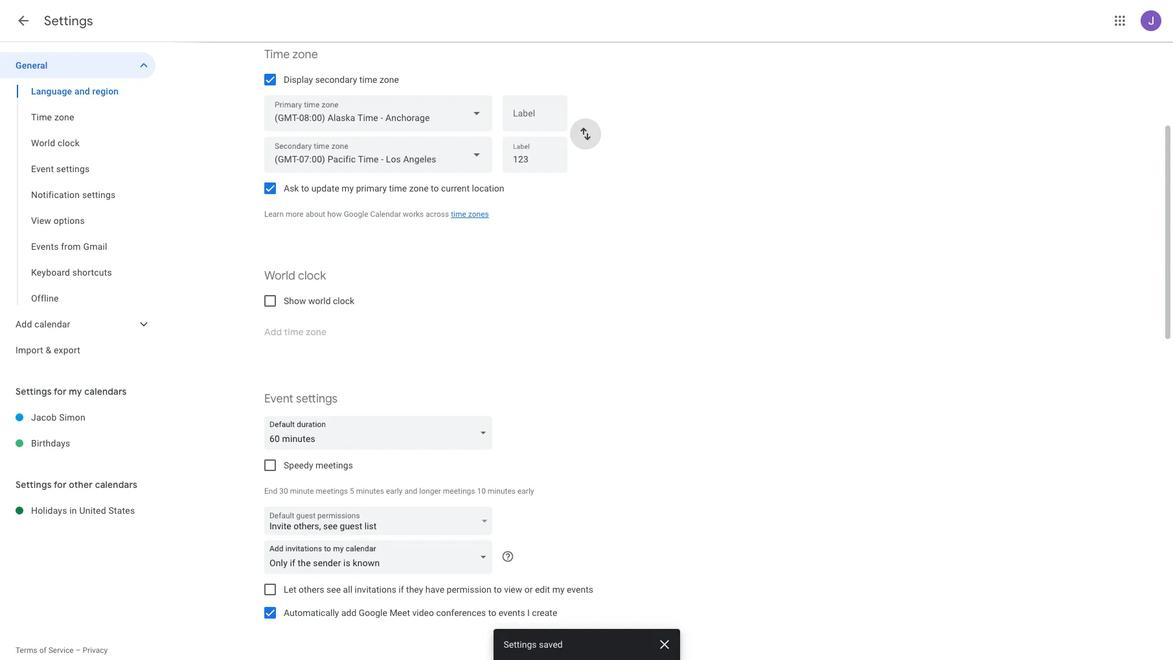 Task type: describe. For each thing, give the bounding box(es) containing it.
time zone inside tree
[[31, 112, 74, 122]]

invite others, see guest list button
[[264, 508, 492, 539]]

to right 'ask'
[[301, 183, 309, 194]]

30
[[279, 487, 288, 496]]

longer
[[419, 487, 441, 496]]

show world clock
[[284, 296, 354, 306]]

to right conferences
[[488, 608, 496, 619]]

default guest permissions invite others, see guest list
[[269, 512, 377, 532]]

default
[[269, 512, 294, 521]]

of
[[39, 647, 46, 656]]

&
[[46, 345, 51, 356]]

how
[[327, 210, 342, 219]]

terms of service link
[[16, 647, 74, 656]]

view
[[504, 585, 522, 595]]

Label for secondary time zone. text field
[[513, 150, 557, 168]]

create
[[532, 608, 557, 619]]

speedy meetings
[[284, 461, 353, 471]]

world clock inside tree
[[31, 138, 80, 148]]

holidays in united states
[[31, 506, 135, 516]]

1 vertical spatial settings
[[82, 190, 116, 200]]

tree containing general
[[0, 52, 155, 363]]

let
[[284, 585, 296, 595]]

5
[[350, 487, 354, 496]]

show
[[284, 296, 306, 306]]

or
[[525, 585, 533, 595]]

display
[[284, 74, 313, 85]]

event settings inside tree
[[31, 164, 90, 174]]

settings for settings for other calendars
[[16, 479, 52, 491]]

end 30 minute meetings 5 minutes early and longer meetings 10 minutes early
[[264, 487, 534, 496]]

0 vertical spatial google
[[344, 210, 368, 219]]

and inside tree
[[74, 86, 90, 97]]

2 vertical spatial settings
[[296, 392, 338, 407]]

region
[[92, 86, 119, 97]]

from
[[61, 242, 81, 252]]

1 vertical spatial google
[[359, 608, 387, 619]]

zones
[[468, 210, 489, 219]]

0 vertical spatial time
[[264, 47, 290, 62]]

secondary
[[315, 74, 357, 85]]

keyboard
[[31, 268, 70, 278]]

1 vertical spatial see
[[327, 585, 341, 595]]

10
[[477, 487, 486, 496]]

other
[[69, 479, 93, 491]]

permissions
[[318, 512, 360, 521]]

birthdays link
[[31, 431, 155, 457]]

holidays in united states tree item
[[0, 498, 155, 524]]

calendars for settings for my calendars
[[84, 386, 127, 398]]

1 vertical spatial time
[[389, 183, 407, 194]]

keyboard shortcuts
[[31, 268, 112, 278]]

i
[[527, 608, 530, 619]]

learn more about how google calendar works across time zones
[[264, 210, 489, 219]]

import
[[16, 345, 43, 356]]

1 horizontal spatial events
[[567, 585, 593, 595]]

go back image
[[16, 13, 31, 29]]

zone right secondary
[[380, 74, 399, 85]]

offline
[[31, 293, 59, 304]]

settings for my calendars tree
[[0, 405, 155, 457]]

notification
[[31, 190, 80, 200]]

simon
[[59, 413, 85, 423]]

settings for other calendars
[[16, 479, 137, 491]]

birthdays
[[31, 439, 70, 449]]

general tree item
[[0, 52, 155, 78]]

time inside tree
[[31, 112, 52, 122]]

invite
[[269, 521, 291, 532]]

in
[[69, 506, 77, 516]]

works
[[403, 210, 424, 219]]

0 vertical spatial my
[[342, 183, 354, 194]]

others
[[299, 585, 324, 595]]

world inside tree
[[31, 138, 55, 148]]

let others see all invitations if they have permission to view or edit my events
[[284, 585, 593, 595]]

gmail
[[83, 242, 107, 252]]

calendar
[[370, 210, 401, 219]]

view options
[[31, 216, 85, 226]]

shortcuts
[[72, 268, 112, 278]]

automatically
[[284, 608, 339, 619]]

1 vertical spatial my
[[69, 386, 82, 398]]

events from gmail
[[31, 242, 107, 252]]

display secondary time zone
[[284, 74, 399, 85]]

settings saved
[[504, 640, 563, 650]]

1 vertical spatial clock
[[298, 269, 326, 284]]

settings for settings for my calendars
[[16, 386, 52, 398]]

ask
[[284, 183, 299, 194]]

1 vertical spatial events
[[499, 608, 525, 619]]

calendar
[[34, 319, 70, 330]]

1 vertical spatial world clock
[[264, 269, 326, 284]]

jacob simon tree item
[[0, 405, 155, 431]]

for for other
[[54, 479, 67, 491]]

zone up "display"
[[292, 47, 318, 62]]

add calendar
[[16, 319, 70, 330]]

location
[[472, 183, 504, 194]]

states
[[108, 506, 135, 516]]

2 vertical spatial my
[[552, 585, 565, 595]]

time zones link
[[451, 210, 489, 219]]

terms
[[16, 647, 37, 656]]



Task type: vqa. For each thing, say whether or not it's contained in the screenshot.
Terms of Service link
yes



Task type: locate. For each thing, give the bounding box(es) containing it.
and left region
[[74, 86, 90, 97]]

1 horizontal spatial time zone
[[264, 47, 318, 62]]

1 minutes from the left
[[356, 487, 384, 496]]

meet
[[390, 608, 410, 619]]

notification settings
[[31, 190, 116, 200]]

about
[[306, 210, 325, 219]]

view
[[31, 216, 51, 226]]

my
[[342, 183, 354, 194], [69, 386, 82, 398], [552, 585, 565, 595]]

google down invitations
[[359, 608, 387, 619]]

zone down language and region
[[54, 112, 74, 122]]

1 horizontal spatial guest
[[340, 521, 362, 532]]

0 vertical spatial settings
[[56, 164, 90, 174]]

have
[[425, 585, 444, 595]]

1 vertical spatial time
[[31, 112, 52, 122]]

settings heading
[[44, 13, 93, 29]]

calendars up states
[[95, 479, 137, 491]]

0 horizontal spatial world clock
[[31, 138, 80, 148]]

all
[[343, 585, 352, 595]]

1 horizontal spatial and
[[405, 487, 417, 496]]

time
[[359, 74, 377, 85], [389, 183, 407, 194], [451, 210, 466, 219]]

time up "display"
[[264, 47, 290, 62]]

and left longer
[[405, 487, 417, 496]]

1 horizontal spatial minutes
[[488, 487, 516, 496]]

events right edit
[[567, 585, 593, 595]]

zone
[[292, 47, 318, 62], [380, 74, 399, 85], [54, 112, 74, 122], [409, 183, 429, 194]]

events
[[31, 242, 59, 252]]

world clock up show
[[264, 269, 326, 284]]

settings up holidays
[[16, 479, 52, 491]]

time down language
[[31, 112, 52, 122]]

0 horizontal spatial my
[[69, 386, 82, 398]]

1 horizontal spatial time
[[389, 183, 407, 194]]

1 horizontal spatial world clock
[[264, 269, 326, 284]]

guest up the others,
[[296, 512, 316, 521]]

clock right world
[[333, 296, 354, 306]]

1 horizontal spatial time
[[264, 47, 290, 62]]

see inside default guest permissions invite others, see guest list
[[323, 521, 338, 532]]

they
[[406, 585, 423, 595]]

None field
[[264, 95, 492, 132], [264, 137, 492, 173], [264, 417, 498, 450], [264, 541, 498, 575], [264, 95, 492, 132], [264, 137, 492, 173], [264, 417, 498, 450], [264, 541, 498, 575]]

zone inside tree
[[54, 112, 74, 122]]

to left view
[[494, 585, 502, 595]]

2 for from the top
[[54, 479, 67, 491]]

clock up notification settings at the left of the page
[[58, 138, 80, 148]]

edit
[[535, 585, 550, 595]]

0 vertical spatial events
[[567, 585, 593, 595]]

service
[[48, 647, 74, 656]]

0 vertical spatial guest
[[296, 512, 316, 521]]

1 vertical spatial world
[[264, 269, 295, 284]]

guest
[[296, 512, 316, 521], [340, 521, 362, 532]]

0 vertical spatial calendars
[[84, 386, 127, 398]]

jacob simon
[[31, 413, 85, 423]]

minute
[[290, 487, 314, 496]]

2 horizontal spatial clock
[[333, 296, 354, 306]]

1 horizontal spatial world
[[264, 269, 295, 284]]

1 early from the left
[[386, 487, 403, 496]]

meetings left the 5
[[316, 487, 348, 496]]

0 vertical spatial world
[[31, 138, 55, 148]]

events left i at the bottom of page
[[499, 608, 525, 619]]

minutes right '10'
[[488, 487, 516, 496]]

my right edit
[[552, 585, 565, 595]]

0 horizontal spatial time zone
[[31, 112, 74, 122]]

if
[[399, 585, 404, 595]]

0 horizontal spatial guest
[[296, 512, 316, 521]]

end
[[264, 487, 277, 496]]

others,
[[294, 521, 321, 532]]

jacob
[[31, 413, 57, 423]]

world
[[308, 296, 331, 306]]

time right primary
[[389, 183, 407, 194]]

1 vertical spatial and
[[405, 487, 417, 496]]

2 horizontal spatial time
[[451, 210, 466, 219]]

0 vertical spatial and
[[74, 86, 90, 97]]

more
[[286, 210, 304, 219]]

current
[[441, 183, 470, 194]]

0 vertical spatial event
[[31, 164, 54, 174]]

calendars
[[84, 386, 127, 398], [95, 479, 137, 491]]

my right update
[[342, 183, 354, 194]]

meetings up the 5
[[315, 461, 353, 471]]

zone up works
[[409, 183, 429, 194]]

1 for from the top
[[54, 386, 67, 398]]

holidays in united states link
[[31, 498, 155, 524]]

2 vertical spatial clock
[[333, 296, 354, 306]]

privacy link
[[83, 647, 108, 656]]

group containing language and region
[[0, 78, 155, 312]]

1 horizontal spatial early
[[518, 487, 534, 496]]

see down "permissions"
[[323, 521, 338, 532]]

options
[[54, 216, 85, 226]]

to left current
[[431, 183, 439, 194]]

privacy
[[83, 647, 108, 656]]

conferences
[[436, 608, 486, 619]]

1 horizontal spatial my
[[342, 183, 354, 194]]

0 horizontal spatial early
[[386, 487, 403, 496]]

–
[[76, 647, 81, 656]]

0 horizontal spatial and
[[74, 86, 90, 97]]

0 horizontal spatial time
[[31, 112, 52, 122]]

for
[[54, 386, 67, 398], [54, 479, 67, 491]]

calendars up jacob simon tree item
[[84, 386, 127, 398]]

birthdays tree item
[[0, 431, 155, 457]]

time zone
[[264, 47, 318, 62], [31, 112, 74, 122]]

1 horizontal spatial event settings
[[264, 392, 338, 407]]

1 vertical spatial for
[[54, 479, 67, 491]]

early
[[386, 487, 403, 496], [518, 487, 534, 496]]

import & export
[[16, 345, 80, 356]]

0 vertical spatial see
[[323, 521, 338, 532]]

0 vertical spatial world clock
[[31, 138, 80, 148]]

settings left saved
[[504, 640, 537, 650]]

0 horizontal spatial world
[[31, 138, 55, 148]]

1 vertical spatial time zone
[[31, 112, 74, 122]]

tree
[[0, 52, 155, 363]]

settings
[[56, 164, 90, 174], [82, 190, 116, 200], [296, 392, 338, 407]]

Label for primary time zone. text field
[[513, 109, 557, 127]]

event
[[31, 164, 54, 174], [264, 392, 293, 407]]

1 vertical spatial event
[[264, 392, 293, 407]]

0 vertical spatial for
[[54, 386, 67, 398]]

2 vertical spatial time
[[451, 210, 466, 219]]

1 vertical spatial calendars
[[95, 479, 137, 491]]

language and region
[[31, 86, 119, 97]]

list
[[365, 521, 377, 532]]

early right '10'
[[518, 487, 534, 496]]

permission
[[447, 585, 492, 595]]

calendars for settings for other calendars
[[95, 479, 137, 491]]

1 vertical spatial event settings
[[264, 392, 338, 407]]

meetings left '10'
[[443, 487, 475, 496]]

time
[[264, 47, 290, 62], [31, 112, 52, 122]]

for left other
[[54, 479, 67, 491]]

1 horizontal spatial clock
[[298, 269, 326, 284]]

for for my
[[54, 386, 67, 398]]

primary
[[356, 183, 387, 194]]

0 horizontal spatial time
[[359, 74, 377, 85]]

add
[[341, 608, 356, 619]]

1 horizontal spatial event
[[264, 392, 293, 407]]

united
[[79, 506, 106, 516]]

language
[[31, 86, 72, 97]]

0 horizontal spatial minutes
[[356, 487, 384, 496]]

video
[[412, 608, 434, 619]]

0 horizontal spatial events
[[499, 608, 525, 619]]

0 horizontal spatial event
[[31, 164, 54, 174]]

guest down "permissions"
[[340, 521, 362, 532]]

time right secondary
[[359, 74, 377, 85]]

settings for settings
[[44, 13, 93, 29]]

0 horizontal spatial clock
[[58, 138, 80, 148]]

google right the how
[[344, 210, 368, 219]]

2 minutes from the left
[[488, 487, 516, 496]]

group
[[0, 78, 155, 312]]

early up invite others, see guest list dropdown button
[[386, 487, 403, 496]]

settings
[[44, 13, 93, 29], [16, 386, 52, 398], [16, 479, 52, 491], [504, 640, 537, 650]]

update
[[311, 183, 339, 194]]

holidays
[[31, 506, 67, 516]]

world up show
[[264, 269, 295, 284]]

2 horizontal spatial my
[[552, 585, 565, 595]]

minutes right the 5
[[356, 487, 384, 496]]

0 horizontal spatial event settings
[[31, 164, 90, 174]]

terms of service – privacy
[[16, 647, 108, 656]]

for up jacob simon
[[54, 386, 67, 398]]

clock inside tree
[[58, 138, 80, 148]]

event inside tree
[[31, 164, 54, 174]]

world down language
[[31, 138, 55, 148]]

swap time zones image
[[578, 126, 593, 142]]

settings for my calendars
[[16, 386, 127, 398]]

2 early from the left
[[518, 487, 534, 496]]

0 vertical spatial time zone
[[264, 47, 318, 62]]

saved
[[539, 640, 563, 650]]

0 vertical spatial time
[[359, 74, 377, 85]]

time left zones
[[451, 210, 466, 219]]

export
[[54, 345, 80, 356]]

0 vertical spatial event settings
[[31, 164, 90, 174]]

time zone up "display"
[[264, 47, 318, 62]]

my up jacob simon tree item
[[69, 386, 82, 398]]

across
[[426, 210, 449, 219]]

ask to update my primary time zone to current location
[[284, 183, 504, 194]]

clock up show world clock
[[298, 269, 326, 284]]

see left all
[[327, 585, 341, 595]]

world clock up notification
[[31, 138, 80, 148]]

settings for settings saved
[[504, 640, 537, 650]]

speedy
[[284, 461, 313, 471]]

and
[[74, 86, 90, 97], [405, 487, 417, 496]]

settings right go back image
[[44, 13, 93, 29]]

time zone down language
[[31, 112, 74, 122]]

0 vertical spatial clock
[[58, 138, 80, 148]]

settings up jacob
[[16, 386, 52, 398]]

1 vertical spatial guest
[[340, 521, 362, 532]]

general
[[16, 60, 48, 71]]

world clock
[[31, 138, 80, 148], [264, 269, 326, 284]]



